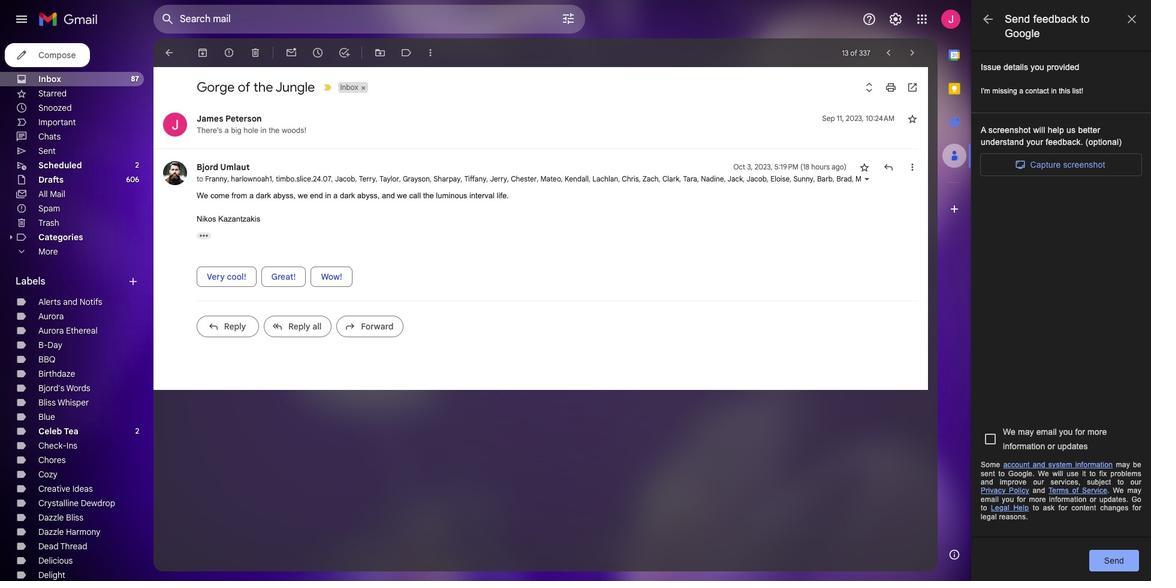 Task type: vqa. For each thing, say whether or not it's contained in the screenshot.
the rightmost Tableau
no



Task type: locate. For each thing, give the bounding box(es) containing it.
dead
[[38, 541, 59, 552]]

0 vertical spatial dazzle
[[38, 513, 64, 523]]

22 , from the left
[[790, 174, 792, 183]]

mateo
[[541, 174, 561, 183]]

list
[[153, 101, 1151, 347]]

reply all
[[288, 321, 322, 332]]

spam link
[[38, 203, 60, 214]]

1 horizontal spatial abyss,
[[357, 191, 380, 200]]

4 , from the left
[[355, 174, 357, 183]]

2 reply from the left
[[288, 321, 310, 332]]

james
[[197, 113, 223, 124]]

aurora ethereal
[[38, 326, 98, 336]]

2023,
[[846, 114, 864, 123], [755, 162, 773, 171]]

0 horizontal spatial reply
[[224, 321, 246, 332]]

2023, inside oct 3, 2023, 5:19 pm (18 hours ago) cell
[[755, 162, 773, 171]]

15 , from the left
[[639, 174, 641, 183]]

reply for reply
[[224, 321, 246, 332]]

jacob up we come from a dark abyss, we end in a dark abyss, and we call the luminous interval life.
[[335, 174, 355, 183]]

chris
[[622, 174, 639, 183]]

gmail image
[[38, 7, 104, 31]]

delight link
[[38, 570, 65, 581]]

2 for scheduled
[[135, 161, 139, 170]]

31 , from the left
[[1018, 174, 1022, 183]]

1 vertical spatial in
[[325, 191, 331, 200]]

11 , from the left
[[537, 174, 539, 183]]

inbox down add to tasks icon
[[340, 83, 358, 92]]

2 we from the left
[[397, 191, 407, 200]]

zach
[[643, 174, 659, 183]]

0 horizontal spatial not starred checkbox
[[859, 161, 871, 173]]

ideas
[[72, 484, 93, 495]]

1 horizontal spatial 2023,
[[846, 114, 864, 123]]

dazzle for dazzle harmony
[[38, 527, 64, 538]]

all
[[312, 321, 322, 332]]

luminous
[[436, 191, 467, 200]]

606
[[126, 175, 139, 184]]

nikos kazantzakis
[[197, 215, 260, 224]]

inbox for inbox link
[[38, 74, 61, 85]]

bliss up blue
[[38, 398, 56, 408]]

dazzle bliss link
[[38, 513, 83, 523]]

2023, inside sep 11, 2023, 10:24 am cell
[[846, 114, 864, 123]]

0 horizontal spatial jacob
[[335, 174, 355, 183]]

aurora
[[38, 311, 64, 322], [38, 326, 64, 336]]

we
[[298, 191, 308, 200], [397, 191, 407, 200]]

7 , from the left
[[430, 174, 432, 183]]

inbox
[[38, 74, 61, 85], [340, 83, 358, 92]]

celeb tea
[[38, 426, 78, 437]]

0 horizontal spatial and
[[63, 297, 78, 308]]

0 vertical spatial not starred checkbox
[[907, 113, 919, 125]]

(18
[[800, 162, 810, 171]]

1 abyss, from the left
[[273, 191, 296, 200]]

12 , from the left
[[561, 174, 563, 183]]

delete image
[[249, 47, 261, 59]]

None search field
[[153, 5, 585, 34]]

13 , from the left
[[589, 174, 591, 183]]

words
[[66, 383, 90, 394]]

wow! button
[[311, 267, 352, 287]]

0 horizontal spatial we
[[298, 191, 308, 200]]

compose button
[[5, 43, 90, 67]]

interval
[[469, 191, 495, 200]]

not starred image
[[859, 161, 871, 173]]

1 horizontal spatial dark
[[340, 191, 355, 200]]

1 dark from the left
[[256, 191, 271, 200]]

0 horizontal spatial abyss,
[[273, 191, 296, 200]]

aurora down "aurora" link
[[38, 326, 64, 336]]

reply
[[224, 321, 246, 332], [288, 321, 310, 332]]

1 horizontal spatial reply
[[288, 321, 310, 332]]

2 aurora from the top
[[38, 326, 64, 336]]

dazzle for dazzle bliss
[[38, 513, 64, 523]]

in right hole
[[261, 126, 267, 135]]

dark down harlownoah1
[[256, 191, 271, 200]]

dark
[[256, 191, 271, 200], [340, 191, 355, 200]]

0 horizontal spatial bliss
[[38, 398, 56, 408]]

creative
[[38, 484, 70, 495]]

9 , from the left
[[486, 174, 488, 183]]

we left call
[[397, 191, 407, 200]]

delicious
[[38, 556, 73, 567]]

8 , from the left
[[461, 174, 463, 183]]

bliss
[[38, 398, 56, 408], [66, 513, 83, 523]]

in
[[261, 126, 267, 135], [325, 191, 331, 200]]

more image
[[424, 47, 436, 59]]

1 we from the left
[[298, 191, 308, 200]]

2023, for 5:19 pm
[[755, 162, 773, 171]]

all
[[38, 189, 48, 200]]

not starred checkbox up mike
[[859, 161, 871, 173]]

blue
[[38, 412, 55, 423]]

bjord's words
[[38, 383, 90, 394]]

0 horizontal spatial in
[[261, 126, 267, 135]]

21 , from the left
[[767, 174, 769, 183]]

cozy link
[[38, 469, 57, 480]]

umlaut
[[220, 162, 250, 173]]

and down labels heading
[[63, 297, 78, 308]]

1 horizontal spatial we
[[397, 191, 407, 200]]

not starred checkbox for sep 11, 2023, 10:24 am
[[907, 113, 919, 125]]

dark right end
[[340, 191, 355, 200]]

2 , from the left
[[272, 174, 274, 183]]

the left "jungle"
[[253, 79, 273, 95]]

search mail image
[[157, 8, 179, 30]]

1 vertical spatial bliss
[[66, 513, 83, 523]]

very
[[207, 271, 225, 282]]

1 reply from the left
[[224, 321, 246, 332]]

inbox inside inbox button
[[340, 83, 358, 92]]

1 vertical spatial not starred checkbox
[[859, 161, 871, 173]]

0 vertical spatial aurora
[[38, 311, 64, 322]]

terry
[[359, 174, 376, 183]]

36 , from the left
[[1129, 174, 1133, 183]]

2 vertical spatial the
[[423, 191, 434, 200]]

advanced search options image
[[556, 7, 580, 31]]

reply left the all
[[288, 321, 310, 332]]

dead thread
[[38, 541, 87, 552]]

timbo.slice.24.07
[[276, 174, 331, 183]]

starred link
[[38, 88, 67, 99]]

reply for reply all
[[288, 321, 310, 332]]

of for gorge
[[238, 79, 250, 95]]

337
[[859, 48, 871, 57]]

gorge
[[197, 79, 235, 95]]

2 jacob from the left
[[747, 174, 767, 183]]

chester
[[511, 174, 537, 183]]

taylor
[[380, 174, 399, 183]]

1 horizontal spatial jacob
[[747, 174, 767, 183]]

abyss, down timbo.slice.24.07
[[273, 191, 296, 200]]

of right gorge
[[238, 79, 250, 95]]

13
[[842, 48, 849, 57]]

1 horizontal spatial bliss
[[66, 513, 83, 523]]

tea
[[64, 426, 78, 437]]

all mail
[[38, 189, 65, 200]]

0 vertical spatial bliss
[[38, 398, 56, 408]]

bliss down crystalline dewdrop link
[[66, 513, 83, 523]]

not starred checkbox right 10:24 am
[[907, 113, 919, 125]]

kendall
[[565, 174, 589, 183]]

forward link
[[337, 316, 404, 337]]

2 dazzle from the top
[[38, 527, 64, 538]]

jacob down 3,
[[747, 174, 767, 183]]

20 , from the left
[[743, 174, 745, 183]]

0 vertical spatial the
[[253, 79, 273, 95]]

oct 3, 2023, 5:19 pm (18 hours ago) cell
[[733, 161, 847, 173]]

2023, right "11," at the right top of page
[[846, 114, 864, 123]]

dazzle down crystalline
[[38, 513, 64, 523]]

32 , from the left
[[1046, 174, 1050, 183]]

jacob
[[335, 174, 355, 183], [747, 174, 767, 183]]

1 horizontal spatial of
[[850, 48, 857, 57]]

2023, right 3,
[[755, 162, 773, 171]]

tab list
[[938, 38, 971, 538]]

and down taylor
[[382, 191, 395, 200]]

blue link
[[38, 412, 55, 423]]

bliss whisper
[[38, 398, 89, 408]]

23 , from the left
[[813, 174, 815, 183]]

in right end
[[325, 191, 331, 200]]

1 horizontal spatial not starred checkbox
[[907, 113, 919, 125]]

0 horizontal spatial inbox
[[38, 74, 61, 85]]

0 horizontal spatial of
[[238, 79, 250, 95]]

drafts
[[38, 174, 64, 185]]

sep
[[822, 114, 835, 123]]

1 vertical spatial aurora
[[38, 326, 64, 336]]

abyss, down terry on the left of page
[[357, 191, 380, 200]]

28 , from the left
[[971, 174, 975, 183]]

inbox inside labels navigation
[[38, 74, 61, 85]]

1 vertical spatial of
[[238, 79, 250, 95]]

labels
[[16, 276, 45, 288]]

cool!
[[227, 271, 246, 282]]

17 , from the left
[[679, 174, 681, 183]]

1 vertical spatial dazzle
[[38, 527, 64, 538]]

to
[[197, 174, 203, 183]]

3,
[[747, 162, 753, 171]]

1 2 from the top
[[135, 161, 139, 170]]

very cool! button
[[197, 267, 256, 287]]

brad
[[837, 174, 852, 183]]

2 2 from the top
[[135, 427, 139, 436]]

0 vertical spatial 2
[[135, 161, 139, 170]]

crystalline dewdrop
[[38, 498, 115, 509]]

thread
[[60, 541, 87, 552]]

oct
[[733, 162, 745, 171]]

show trimmed content image
[[197, 232, 211, 239]]

Not starred checkbox
[[907, 113, 919, 125], [859, 161, 871, 173]]

1 vertical spatial 2023,
[[755, 162, 773, 171]]

bjord umlaut
[[197, 162, 250, 173]]

1 horizontal spatial inbox
[[340, 83, 358, 92]]

1 vertical spatial 2
[[135, 427, 139, 436]]

1 vertical spatial and
[[63, 297, 78, 308]]

87
[[131, 74, 139, 83]]

reply down cool!
[[224, 321, 246, 332]]

0 vertical spatial 2023,
[[846, 114, 864, 123]]

cozy
[[38, 469, 57, 480]]

inbox up starred link
[[38, 74, 61, 85]]

0 vertical spatial of
[[850, 48, 857, 57]]

great!
[[271, 271, 296, 282]]

reply all link
[[264, 316, 332, 337]]

dead thread link
[[38, 541, 87, 552]]

celeb
[[38, 426, 62, 437]]

0 horizontal spatial 2023,
[[755, 162, 773, 171]]

the right call
[[423, 191, 434, 200]]

a right end
[[333, 191, 338, 200]]

dazzle up dead
[[38, 527, 64, 538]]

chats link
[[38, 131, 61, 142]]

settings image
[[889, 12, 903, 26]]

0 horizontal spatial dark
[[256, 191, 271, 200]]

nikos
[[197, 215, 216, 224]]

1 horizontal spatial and
[[382, 191, 395, 200]]

aurora down alerts
[[38, 311, 64, 322]]

2 dark from the left
[[340, 191, 355, 200]]

a left big
[[225, 126, 229, 135]]

sharpay
[[434, 174, 461, 183]]

14 , from the left
[[618, 174, 620, 183]]

the left woods! at the top left of the page
[[269, 126, 280, 135]]

trash
[[38, 218, 59, 228]]

labels heading
[[16, 276, 127, 288]]

a right from
[[249, 191, 254, 200]]

eloise
[[771, 174, 790, 183]]

we left end
[[298, 191, 308, 200]]

of right 13
[[850, 48, 857, 57]]

1 dazzle from the top
[[38, 513, 64, 523]]

1 , from the left
[[227, 174, 229, 183]]

1 aurora from the top
[[38, 311, 64, 322]]

woods!
[[282, 126, 306, 135]]

0 vertical spatial and
[[382, 191, 395, 200]]



Task type: describe. For each thing, give the bounding box(es) containing it.
27 , from the left
[[950, 174, 954, 183]]

jack
[[728, 174, 743, 183]]

18 , from the left
[[697, 174, 699, 183]]

alerts and notifs
[[38, 297, 102, 308]]

archive image
[[197, 47, 209, 59]]

end
[[310, 191, 323, 200]]

33 , from the left
[[1066, 174, 1069, 183]]

jerry
[[490, 174, 507, 183]]

we come from a dark abyss, we end in a dark abyss, and we call the luminous interval life.
[[197, 191, 509, 200]]

creative ideas link
[[38, 484, 93, 495]]

all mail link
[[38, 189, 65, 200]]

sep 11, 2023, 10:24 am cell
[[822, 113, 895, 125]]

ins
[[66, 441, 77, 451]]

there's a big hole in the woods!
[[197, 126, 306, 135]]

b-
[[38, 340, 48, 351]]

13 of 337
[[842, 48, 871, 57]]

aurora for aurora ethereal
[[38, 326, 64, 336]]

report spam image
[[223, 47, 235, 59]]

main menu image
[[14, 12, 29, 26]]

3 , from the left
[[331, 174, 333, 183]]

franny
[[205, 174, 227, 183]]

inbox for inbox button on the top of page
[[340, 83, 358, 92]]

2023, for 10:24 am
[[846, 114, 864, 123]]

29 , from the left
[[985, 174, 988, 183]]

from
[[232, 191, 247, 200]]

1 horizontal spatial in
[[325, 191, 331, 200]]

16 , from the left
[[659, 174, 661, 183]]

dazzle bliss
[[38, 513, 83, 523]]

dazzle harmony
[[38, 527, 100, 538]]

peterson
[[225, 113, 262, 124]]

life.
[[497, 191, 509, 200]]

call
[[409, 191, 421, 200]]

1 horizontal spatial a
[[249, 191, 254, 200]]

scheduled link
[[38, 160, 82, 171]]

show details image
[[863, 176, 870, 183]]

important
[[38, 117, 76, 128]]

not starred checkbox for oct 3, 2023, 5:19 pm (18 hours ago)
[[859, 161, 871, 173]]

inbox button
[[338, 82, 359, 93]]

move to image
[[374, 47, 386, 59]]

0 vertical spatial in
[[261, 126, 267, 135]]

hours
[[811, 162, 830, 171]]

compose
[[38, 50, 76, 61]]

b-day
[[38, 340, 62, 351]]

james peterson
[[197, 113, 262, 124]]

check-ins link
[[38, 441, 77, 451]]

and inside labels navigation
[[63, 297, 78, 308]]

barb
[[817, 174, 833, 183]]

inbox link
[[38, 74, 61, 85]]

35 , from the left
[[1110, 174, 1113, 183]]

10 , from the left
[[507, 174, 509, 183]]

snoozed
[[38, 103, 72, 113]]

0 horizontal spatial a
[[225, 126, 229, 135]]

grayson
[[403, 174, 430, 183]]

5:19 pm
[[775, 162, 799, 171]]

trash link
[[38, 218, 59, 228]]

whisper
[[58, 398, 89, 408]]

tiffany
[[464, 174, 486, 183]]

crystalline
[[38, 498, 79, 509]]

important link
[[38, 117, 76, 128]]

snooze image
[[312, 47, 324, 59]]

list containing james peterson
[[153, 101, 1151, 347]]

bbq link
[[38, 354, 55, 365]]

dewdrop
[[81, 498, 115, 509]]

alerts and notifs link
[[38, 297, 102, 308]]

2 abyss, from the left
[[357, 191, 380, 200]]

1 vertical spatial the
[[269, 126, 280, 135]]

side panel section
[[938, 38, 971, 572]]

alerts
[[38, 297, 61, 308]]

2 horizontal spatial a
[[333, 191, 338, 200]]

tara
[[683, 174, 697, 183]]

hole
[[244, 126, 258, 135]]

delicious link
[[38, 556, 73, 567]]

sunny
[[793, 174, 813, 183]]

aurora for "aurora" link
[[38, 311, 64, 322]]

19 , from the left
[[724, 174, 726, 183]]

spam
[[38, 203, 60, 214]]

ethereal
[[66, 326, 98, 336]]

drafts link
[[38, 174, 64, 185]]

sep 11, 2023, 10:24 am
[[822, 114, 895, 123]]

sent
[[38, 146, 56, 156]]

kazantzakis
[[218, 215, 260, 224]]

of for 13
[[850, 48, 857, 57]]

very cool!
[[207, 271, 246, 282]]

bjord's
[[38, 383, 64, 394]]

34 , from the left
[[1093, 174, 1097, 183]]

birthdaze link
[[38, 369, 75, 380]]

to franny , harlownoah1 , timbo.slice.24.07 , jacob , terry , taylor , grayson , sharpay , tiffany , jerry , chester , mateo , kendall , lachlan , chris , zach , clark , tara , nadine , jack , jacob , eloise , sunny , barb , brad , mike ,
[[197, 174, 875, 183]]

great! button
[[261, 267, 306, 287]]

30 , from the left
[[1000, 174, 1004, 183]]

scheduled
[[38, 160, 82, 171]]

support image
[[862, 12, 877, 26]]

nadine
[[701, 174, 724, 183]]

not starred image
[[907, 113, 919, 125]]

24 , from the left
[[833, 174, 835, 183]]

bjord's words link
[[38, 383, 90, 394]]

1 jacob from the left
[[335, 174, 355, 183]]

mike
[[856, 174, 871, 183]]

snoozed link
[[38, 103, 72, 113]]

6 , from the left
[[399, 174, 401, 183]]

11,
[[837, 114, 844, 123]]

ago)
[[832, 162, 847, 171]]

add to tasks image
[[338, 47, 350, 59]]

25 , from the left
[[852, 174, 854, 183]]

26 , from the left
[[871, 174, 873, 183]]

labels navigation
[[0, 38, 153, 582]]

clark
[[662, 174, 679, 183]]

2 for celeb tea
[[135, 427, 139, 436]]

5 , from the left
[[376, 174, 378, 183]]

bliss whisper link
[[38, 398, 89, 408]]

back to inbox image
[[163, 47, 175, 59]]

10:24 am
[[866, 114, 895, 123]]

labels image
[[401, 47, 413, 59]]

birthdaze
[[38, 369, 75, 380]]

Search mail text field
[[180, 13, 528, 25]]

creative ideas
[[38, 484, 93, 495]]

more
[[38, 246, 58, 257]]

chores link
[[38, 455, 66, 466]]

gorge of the jungle
[[197, 79, 315, 95]]

and inside list
[[382, 191, 395, 200]]

categories link
[[38, 232, 83, 243]]



